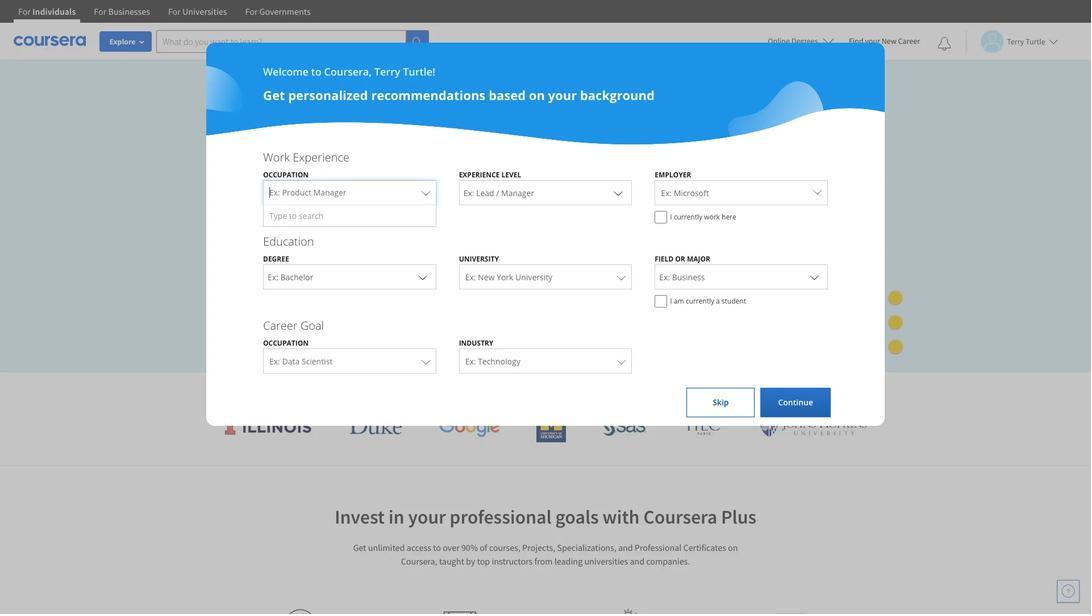 Task type: describe. For each thing, give the bounding box(es) containing it.
projects,
[[523, 542, 556, 553]]

invest in your professional goals with coursera plus
[[335, 505, 757, 529]]

from
[[535, 556, 553, 567]]

1 vertical spatial in
[[389, 505, 405, 529]]

education element
[[252, 234, 840, 313]]

your up over
[[408, 505, 446, 529]]

career goal
[[263, 318, 324, 333]]

to inside 'work experience' element
[[289, 210, 297, 221]]

0 vertical spatial universities
[[477, 381, 550, 400]]

i am currently a student
[[671, 296, 747, 306]]

anytime
[[291, 255, 324, 266]]

show notifications image
[[938, 37, 952, 51]]

1 vertical spatial experience
[[459, 170, 500, 180]]

start
[[234, 281, 254, 292]]

recommendations
[[371, 86, 486, 103]]

for for individuals
[[18, 6, 31, 17]]

field or major
[[655, 254, 711, 264]]

or button
[[216, 307, 408, 319]]

goals
[[556, 505, 599, 529]]

work
[[263, 150, 290, 165]]

for individuals
[[18, 6, 76, 17]]

education
[[263, 234, 314, 249]]

coursera image
[[14, 32, 86, 50]]

7,000+
[[333, 159, 372, 176]]

and down 'professional'
[[630, 556, 645, 567]]

manager
[[314, 187, 347, 198]]

ex: data scientist
[[270, 356, 333, 367]]

scientist
[[302, 356, 333, 367]]

goal
[[301, 318, 324, 333]]

for for governments
[[245, 6, 258, 17]]

governments
[[260, 6, 311, 17]]

leading universities and companies with coursera plus
[[424, 381, 774, 400]]

or inside the education element
[[676, 254, 686, 264]]

data
[[282, 356, 300, 367]]

york
[[497, 272, 514, 283]]

get personalized recommendations based on your background
[[263, 86, 655, 103]]

0 vertical spatial coursera
[[685, 381, 743, 400]]

on inside unlimited access to 7,000+ world-class courses, hands-on projects, and job-ready certificate programs—all included in your subscription
[[535, 159, 550, 176]]

coursera, inside onboardingmodal 'dialog'
[[324, 65, 372, 78]]

ex: product manager
[[270, 187, 347, 198]]

professional
[[635, 542, 682, 553]]

product
[[282, 187, 312, 198]]

degree
[[263, 254, 289, 264]]

currently inside the education element
[[686, 296, 715, 306]]

chevron down image for field or major
[[808, 270, 822, 284]]

for governments
[[245, 6, 311, 17]]

ex: for ex: product manager
[[270, 187, 280, 198]]

for for universities
[[168, 6, 181, 17]]

industry
[[459, 338, 494, 348]]

day
[[263, 281, 278, 292]]

and inside unlimited access to 7,000+ world-class courses, hands-on projects, and job-ready certificate programs—all included in your subscription
[[269, 179, 292, 196]]

level
[[502, 170, 522, 180]]

subscription
[[246, 199, 318, 216]]

university of michigan image
[[537, 411, 567, 442]]

over
[[443, 542, 460, 553]]

programs—all
[[414, 179, 497, 196]]

learn anything image
[[285, 609, 316, 614]]

duke university image
[[349, 416, 402, 434]]

for businesses
[[94, 6, 150, 17]]

access inside get unlimited access to over 90% of courses, projects, specializations, and professional certificates on coursera, taught by top instructors from leading universities and companies.
[[407, 542, 432, 553]]

or inside button
[[216, 308, 227, 319]]

by
[[466, 556, 476, 567]]

universities
[[183, 6, 227, 17]]

ex: for ex: data scientist
[[270, 356, 280, 367]]

type to search
[[270, 210, 324, 221]]

get for get unlimited access to over 90% of courses, projects, specializations, and professional certificates on coursera, taught by top instructors from leading universities and companies.
[[353, 542, 367, 553]]

0 vertical spatial experience
[[293, 150, 350, 165]]

find your new career link
[[844, 34, 926, 48]]

type
[[270, 210, 287, 221]]

continue
[[779, 397, 814, 408]]

to inside get unlimited access to over 90% of courses, projects, specializations, and professional certificates on coursera, taught by top instructors from leading universities and companies.
[[433, 542, 441, 553]]

student
[[722, 296, 747, 306]]

find your new career
[[849, 36, 921, 46]]

class
[[412, 159, 440, 176]]

businesses
[[108, 6, 150, 17]]

unlimited
[[368, 542, 405, 553]]

Occupation field
[[264, 180, 436, 205]]

a
[[717, 296, 720, 306]]

taught
[[439, 556, 464, 567]]

start 7-day free trial
[[234, 281, 317, 292]]

work
[[705, 212, 720, 222]]

ex: technology
[[466, 356, 521, 367]]

companies.
[[647, 556, 691, 567]]

ex: for ex: microsoft
[[662, 188, 672, 198]]

universities inside get unlimited access to over 90% of courses, projects, specializations, and professional certificates on coursera, taught by top instructors from leading universities and companies.
[[585, 556, 629, 567]]

banner navigation
[[9, 0, 320, 31]]

job-
[[295, 179, 317, 196]]

occupation for career
[[263, 338, 309, 348]]

terry
[[375, 65, 401, 78]]

currently inside 'work experience' element
[[674, 212, 703, 222]]

specializations,
[[557, 542, 617, 553]]

work experience
[[263, 150, 350, 165]]

based
[[489, 86, 526, 103]]

new inside the education element
[[478, 272, 495, 283]]

ready
[[317, 179, 350, 196]]

i currently work here
[[671, 212, 737, 222]]

top
[[477, 556, 490, 567]]

0 vertical spatial leading
[[428, 381, 474, 400]]

in inside unlimited access to 7,000+ world-class courses, hands-on projects, and job-ready certificate programs—all included in your subscription
[[553, 179, 564, 196]]

am
[[674, 296, 684, 306]]

world-
[[375, 159, 412, 176]]

personalized
[[288, 86, 368, 103]]



Task type: locate. For each thing, give the bounding box(es) containing it.
0 vertical spatial occupation
[[263, 170, 309, 180]]

None search field
[[156, 30, 429, 53]]

to right type
[[289, 210, 297, 221]]

or down '$59'
[[216, 308, 227, 319]]

ex: left data
[[270, 356, 280, 367]]

and up "subscription"
[[269, 179, 292, 196]]

new inside find your new career link
[[882, 36, 897, 46]]

access
[[276, 159, 314, 176], [407, 542, 432, 553]]

0 horizontal spatial or
[[216, 308, 227, 319]]

in
[[553, 179, 564, 196], [389, 505, 405, 529]]

1 vertical spatial career
[[263, 318, 298, 333]]

universities down technology on the left of the page
[[477, 381, 550, 400]]

1 horizontal spatial universities
[[585, 556, 629, 567]]

or
[[676, 254, 686, 264], [216, 308, 227, 319]]

for left businesses
[[94, 6, 106, 17]]

currently left a
[[686, 296, 715, 306]]

get
[[263, 86, 285, 103], [353, 542, 367, 553]]

4 for from the left
[[245, 6, 258, 17]]

coursera plus image
[[216, 107, 389, 124]]

coursera, up personalized
[[324, 65, 372, 78]]

i for i am currently a student
[[671, 296, 673, 306]]

to left over
[[433, 542, 441, 553]]

field
[[655, 254, 674, 264]]

in up unlimited
[[389, 505, 405, 529]]

with right goals
[[603, 505, 640, 529]]

1 horizontal spatial leading
[[555, 556, 583, 567]]

1 vertical spatial coursera,
[[401, 556, 438, 567]]

or right field
[[676, 254, 686, 264]]

your right find
[[866, 36, 881, 46]]

1 vertical spatial or
[[216, 308, 227, 319]]

courses, up instructors
[[489, 542, 521, 553]]

get down welcome
[[263, 86, 285, 103]]

0 vertical spatial new
[[882, 36, 897, 46]]

ex: for ex: technology
[[466, 356, 476, 367]]

certificate
[[354, 179, 411, 196]]

ex: inside the education element
[[466, 272, 476, 283]]

university of illinois at urbana-champaign image
[[224, 418, 313, 436]]

google image
[[439, 416, 500, 437]]

2 for from the left
[[94, 6, 106, 17]]

1 horizontal spatial in
[[553, 179, 564, 196]]

1 horizontal spatial career
[[899, 36, 921, 46]]

universities
[[477, 381, 550, 400], [585, 556, 629, 567]]

on
[[529, 86, 545, 103], [535, 159, 550, 176], [729, 542, 738, 553]]

1 vertical spatial plus
[[722, 505, 757, 529]]

2 i from the top
[[671, 296, 673, 306]]

coursera up hec paris "image"
[[685, 381, 743, 400]]

on inside 'dialog'
[[529, 86, 545, 103]]

0 horizontal spatial with
[[603, 505, 640, 529]]

career left the show notifications image
[[899, 36, 921, 46]]

new
[[882, 36, 897, 46], [478, 272, 495, 283]]

skip
[[713, 397, 729, 408]]

0 vertical spatial courses,
[[443, 159, 492, 176]]

career
[[899, 36, 921, 46], [263, 318, 298, 333]]

1 vertical spatial universities
[[585, 556, 629, 567]]

1 vertical spatial currently
[[686, 296, 715, 306]]

courses, inside unlimited access to 7,000+ world-class courses, hands-on projects, and job-ready certificate programs—all included in your subscription
[[443, 159, 492, 176]]

help center image
[[1062, 585, 1076, 598]]

with
[[654, 381, 682, 400], [603, 505, 640, 529]]

major
[[687, 254, 711, 264]]

on inside get unlimited access to over 90% of courses, projects, specializations, and professional certificates on coursera, taught by top instructors from leading universities and companies.
[[729, 542, 738, 553]]

experience
[[293, 150, 350, 165], [459, 170, 500, 180]]

access inside unlimited access to 7,000+ world-class courses, hands-on projects, and job-ready certificate programs—all included in your subscription
[[276, 159, 314, 176]]

occupation up data
[[263, 338, 309, 348]]

flexible learning image
[[608, 609, 647, 614]]

plus up certificates
[[722, 505, 757, 529]]

occupation inside career goal element
[[263, 338, 309, 348]]

1 vertical spatial with
[[603, 505, 640, 529]]

i right i currently work here checkbox
[[671, 212, 673, 222]]

projects,
[[216, 179, 266, 196]]

1 vertical spatial occupation
[[263, 338, 309, 348]]

new left york
[[478, 272, 495, 283]]

1 horizontal spatial chevron down image
[[612, 186, 626, 200]]

get inside get unlimited access to over 90% of courses, projects, specializations, and professional certificates on coursera, taught by top instructors from leading universities and companies.
[[353, 542, 367, 553]]

microsoft
[[674, 188, 709, 198]]

leading inside get unlimited access to over 90% of courses, projects, specializations, and professional certificates on coursera, taught by top instructors from leading universities and companies.
[[555, 556, 583, 567]]

0 vertical spatial with
[[654, 381, 682, 400]]

i
[[671, 212, 673, 222], [671, 296, 673, 306]]

coursera, left taught
[[401, 556, 438, 567]]

leading up 'google' image
[[428, 381, 474, 400]]

to inside unlimited access to 7,000+ world-class courses, hands-on projects, and job-ready certificate programs—all included in your subscription
[[317, 159, 329, 176]]

start 7-day free trial button
[[216, 273, 335, 300]]

2 vertical spatial on
[[729, 542, 738, 553]]

ex: new york university
[[466, 272, 553, 283]]

occupation inside 'work experience' element
[[263, 170, 309, 180]]

for universities
[[168, 6, 227, 17]]

chevron down image inside 'work experience' element
[[612, 186, 626, 200]]

1 vertical spatial university
[[516, 272, 553, 283]]

1 horizontal spatial access
[[407, 542, 432, 553]]

i left am
[[671, 296, 673, 306]]

free
[[280, 281, 297, 292]]

unlimited access to 7,000+ world-class courses, hands-on projects, and job-ready certificate programs—all included in your subscription
[[216, 159, 564, 216]]

0 vertical spatial coursera,
[[324, 65, 372, 78]]

1 for from the left
[[18, 6, 31, 17]]

1 horizontal spatial get
[[353, 542, 367, 553]]

continue button
[[761, 388, 831, 417]]

$59 /month, cancel anytime
[[216, 255, 324, 266]]

ex: left york
[[466, 272, 476, 283]]

0 horizontal spatial universities
[[477, 381, 550, 400]]

i inside 'work experience' element
[[671, 212, 673, 222]]

to up personalized
[[311, 65, 322, 78]]

companies
[[582, 381, 651, 400]]

occupation
[[263, 170, 309, 180], [263, 338, 309, 348]]

1 vertical spatial on
[[535, 159, 550, 176]]

career goal element
[[252, 318, 840, 379]]

cancel
[[264, 255, 289, 266]]

get for get personalized recommendations based on your background
[[263, 86, 285, 103]]

leading
[[428, 381, 474, 400], [555, 556, 583, 567]]

university right york
[[516, 272, 553, 283]]

universities down specializations,
[[585, 556, 629, 567]]

0 horizontal spatial access
[[276, 159, 314, 176]]

for for businesses
[[94, 6, 106, 17]]

get left unlimited
[[353, 542, 367, 553]]

for left "universities"
[[168, 6, 181, 17]]

occupation down the work
[[263, 170, 309, 180]]

certificates
[[684, 542, 727, 553]]

in right included
[[553, 179, 564, 196]]

7-
[[256, 281, 263, 292]]

chevron down image for experience level
[[612, 186, 626, 200]]

find
[[849, 36, 864, 46]]

get unlimited access to over 90% of courses, projects, specializations, and professional certificates on coursera, taught by top instructors from leading universities and companies.
[[353, 542, 738, 567]]

0 vertical spatial plus
[[747, 381, 774, 400]]

coursera,
[[324, 65, 372, 78], [401, 556, 438, 567]]

skip button
[[687, 388, 755, 417]]

background
[[581, 86, 655, 103]]

0 vertical spatial or
[[676, 254, 686, 264]]

here
[[722, 212, 737, 222]]

0 horizontal spatial university
[[459, 254, 499, 264]]

on right based at top
[[529, 86, 545, 103]]

coursera, inside get unlimited access to over 90% of courses, projects, specializations, and professional certificates on coursera, taught by top instructors from leading universities and companies.
[[401, 556, 438, 567]]

hands-
[[495, 159, 535, 176]]

with right the companies
[[654, 381, 682, 400]]

0 horizontal spatial new
[[478, 272, 495, 283]]

0 horizontal spatial coursera,
[[324, 65, 372, 78]]

chevron down image
[[612, 186, 626, 200], [416, 270, 430, 284], [808, 270, 822, 284]]

get inside onboardingmodal 'dialog'
[[263, 86, 285, 103]]

university up york
[[459, 254, 499, 264]]

hec paris image
[[683, 415, 723, 438]]

i for i currently work here
[[671, 212, 673, 222]]

1 vertical spatial leading
[[555, 556, 583, 567]]

employer
[[655, 170, 692, 180]]

sas image
[[603, 418, 646, 436]]

90%
[[462, 542, 478, 553]]

and up university of michigan image
[[554, 381, 578, 400]]

instructors
[[492, 556, 533, 567]]

I am currently a student checkbox
[[655, 295, 668, 308]]

individuals
[[32, 6, 76, 17]]

ex: for ex: new york university
[[466, 272, 476, 283]]

1 horizontal spatial experience
[[459, 170, 500, 180]]

0 horizontal spatial leading
[[428, 381, 474, 400]]

trial
[[299, 281, 317, 292]]

career inside onboardingmodal 'dialog'
[[263, 318, 298, 333]]

chevron down image for degree
[[416, 270, 430, 284]]

Occupation text field
[[270, 183, 416, 205]]

i inside the education element
[[671, 296, 673, 306]]

1 vertical spatial courses,
[[489, 542, 521, 553]]

3 for from the left
[[168, 6, 181, 17]]

2 occupation from the top
[[263, 338, 309, 348]]

invest
[[335, 505, 385, 529]]

professional
[[450, 505, 552, 529]]

welcome to coursera, terry turtle!
[[263, 65, 436, 78]]

1 vertical spatial new
[[478, 272, 495, 283]]

turtle!
[[403, 65, 436, 78]]

ex: down industry
[[466, 356, 476, 367]]

1 horizontal spatial new
[[882, 36, 897, 46]]

0 vertical spatial university
[[459, 254, 499, 264]]

and left 'professional'
[[619, 542, 633, 553]]

1 horizontal spatial with
[[654, 381, 682, 400]]

your down projects,
[[216, 199, 243, 216]]

0 vertical spatial career
[[899, 36, 921, 46]]

1 horizontal spatial university
[[516, 272, 553, 283]]

currently left the work on the top right of page
[[674, 212, 703, 222]]

2 horizontal spatial chevron down image
[[808, 270, 822, 284]]

/month,
[[230, 255, 262, 266]]

to up ready
[[317, 159, 329, 176]]

of
[[480, 542, 488, 553]]

your left background
[[549, 86, 577, 103]]

access up job-
[[276, 159, 314, 176]]

save money image
[[444, 611, 485, 614]]

1 vertical spatial i
[[671, 296, 673, 306]]

career left goal at left bottom
[[263, 318, 298, 333]]

1 horizontal spatial coursera,
[[401, 556, 438, 567]]

0 vertical spatial i
[[671, 212, 673, 222]]

0 horizontal spatial career
[[263, 318, 298, 333]]

university
[[459, 254, 499, 264], [516, 272, 553, 283]]

experience up ready
[[293, 150, 350, 165]]

johns hopkins university image
[[760, 416, 868, 437]]

for
[[18, 6, 31, 17], [94, 6, 106, 17], [168, 6, 181, 17], [245, 6, 258, 17]]

1 i from the top
[[671, 212, 673, 222]]

search
[[299, 210, 324, 221]]

welcome
[[263, 65, 309, 78]]

included
[[500, 179, 550, 196]]

0 vertical spatial currently
[[674, 212, 703, 222]]

I currently work here checkbox
[[655, 211, 668, 223]]

0 horizontal spatial experience
[[293, 150, 350, 165]]

your inside unlimited access to 7,000+ world-class courses, hands-on projects, and job-ready certificate programs—all included in your subscription
[[216, 199, 243, 216]]

ex: up "subscription"
[[270, 187, 280, 198]]

1 horizontal spatial or
[[676, 254, 686, 264]]

on right certificates
[[729, 542, 738, 553]]

0 vertical spatial on
[[529, 86, 545, 103]]

1 occupation from the top
[[263, 170, 309, 180]]

ex: microsoft
[[662, 188, 709, 198]]

leading down specializations,
[[555, 556, 583, 567]]

for left individuals
[[18, 6, 31, 17]]

experience level
[[459, 170, 522, 180]]

access left over
[[407, 542, 432, 553]]

courses, inside get unlimited access to over 90% of courses, projects, specializations, and professional certificates on coursera, taught by top instructors from leading universities and companies.
[[489, 542, 521, 553]]

technology
[[478, 356, 521, 367]]

new right find
[[882, 36, 897, 46]]

0 vertical spatial access
[[276, 159, 314, 176]]

0 horizontal spatial in
[[389, 505, 405, 529]]

0 horizontal spatial chevron down image
[[416, 270, 430, 284]]

courses, up programs—all
[[443, 159, 492, 176]]

plus left continue on the bottom right of page
[[747, 381, 774, 400]]

0 vertical spatial get
[[263, 86, 285, 103]]

1 vertical spatial access
[[407, 542, 432, 553]]

0 horizontal spatial get
[[263, 86, 285, 103]]

1 vertical spatial coursera
[[644, 505, 718, 529]]

0 vertical spatial in
[[553, 179, 564, 196]]

unlimited
[[216, 159, 273, 176]]

experience left level
[[459, 170, 500, 180]]

for left governments
[[245, 6, 258, 17]]

your inside onboardingmodal 'dialog'
[[549, 86, 577, 103]]

occupation for work
[[263, 170, 309, 180]]

work experience element
[[252, 150, 840, 229]]

on up included
[[535, 159, 550, 176]]

1 vertical spatial get
[[353, 542, 367, 553]]

onboardingmodal dialog
[[0, 0, 1092, 614]]

coursera up 'professional'
[[644, 505, 718, 529]]

ex: down the employer
[[662, 188, 672, 198]]



Task type: vqa. For each thing, say whether or not it's contained in the screenshot.
top UNIVERSITY
yes



